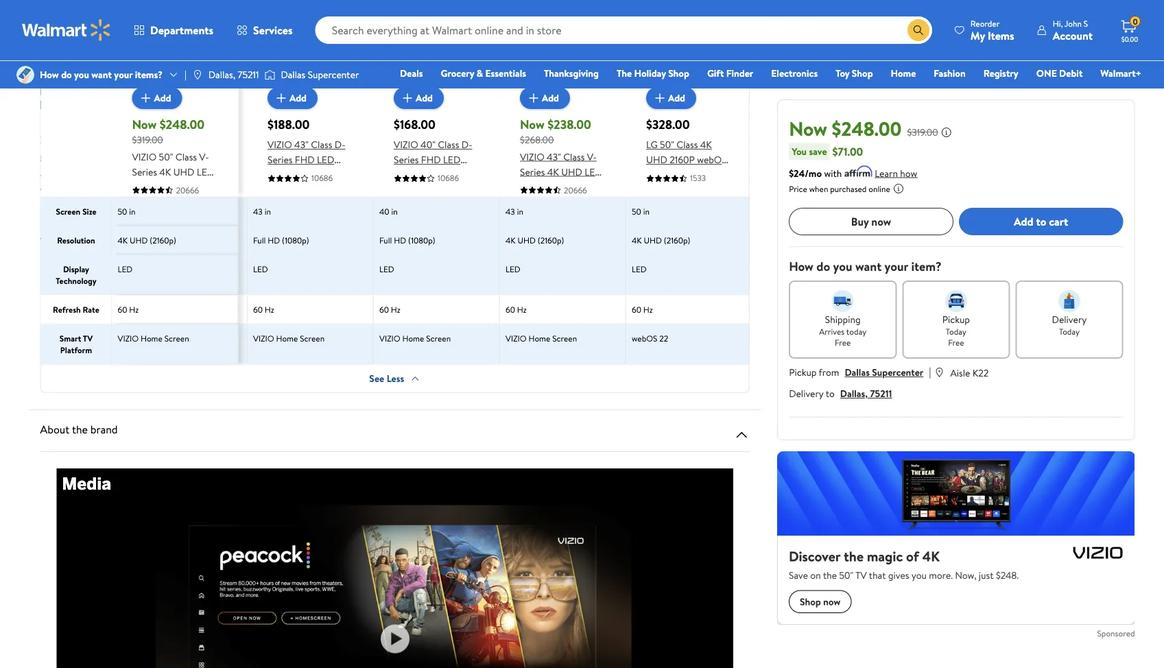 Task type: vqa. For each thing, say whether or not it's contained in the screenshot.
the 43 in associated with 1st 43 In cell from left
yes



Task type: locate. For each thing, give the bounding box(es) containing it.
to for add
[[1037, 214, 1047, 229]]

$298.00 up onn.
[[142, 133, 176, 147]]

hdr
[[56, 181, 77, 194], [206, 181, 226, 194]]

2 43 from the left
[[506, 206, 516, 218]]

d- right 40"
[[462, 138, 473, 152]]

2 $298.00 from the left
[[142, 133, 176, 147]]

1 vertical spatial pickup
[[789, 366, 817, 379]]

1 shop from the left
[[669, 67, 690, 80]]

4 60 hz from the left
[[380, 304, 401, 316]]

$298.00 for $268.00
[[15, 133, 49, 147]]

0 horizontal spatial fhd
[[295, 153, 315, 167]]

0 horizontal spatial (1080p)
[[282, 235, 310, 246]]

grocery & essentials link
[[435, 66, 533, 81]]

2 full from the left
[[380, 235, 393, 246]]

60 hz cell
[[112, 296, 238, 324], [122, 296, 248, 324], [248, 296, 374, 324], [374, 296, 501, 324], [501, 296, 627, 324], [627, 296, 753, 324]]

0 horizontal spatial shop
[[669, 67, 690, 80]]

6 add button from the left
[[521, 88, 571, 109]]

roku inside the roku tv cell
[[127, 333, 145, 345]]

4 add button from the left
[[268, 88, 318, 109]]

5 60 hz cell from the left
[[501, 296, 627, 324]]

5 in from the left
[[518, 206, 524, 218]]

do down walmart image
[[61, 68, 72, 81]]

20666 down (2160p)
[[176, 185, 199, 196]]

fhd inside the $188.00 vizio 43" class d- series fhd led smart tv d43f-j04
[[295, 153, 315, 167]]

1 horizontal spatial you
[[834, 258, 853, 275]]

tv inside $168.00 vizio 40" class d- series fhd led smart tv d40f-j09
[[421, 168, 432, 182]]

 image for how do you want your items?
[[16, 66, 34, 84]]

1 horizontal spatial hd
[[394, 235, 407, 246]]

full hd (1080p) cell
[[248, 226, 374, 255], [374, 226, 501, 255]]

row
[[0, 15, 880, 209], [0, 197, 880, 226], [0, 226, 880, 255], [0, 255, 880, 295], [0, 295, 880, 324], [0, 324, 880, 364]]

delivery for today
[[1053, 313, 1087, 326]]

do
[[61, 68, 72, 81], [817, 258, 831, 275]]

gift
[[708, 67, 724, 80]]

0 vertical spatial webos
[[698, 153, 728, 167]]

2 (2160p) from the left
[[150, 235, 176, 246]]

1 cell from the top
[[0, 198, 122, 226]]

4k uhd (2160p) cell
[[0, 226, 122, 255], [112, 226, 238, 255], [501, 226, 627, 255], [627, 226, 753, 255]]

0 horizontal spatial do
[[61, 68, 72, 81]]

vizio inside now $248.00 $319.00 vizio 50" class v- series 4k uhd led smart tv v505-j09
[[132, 150, 157, 164]]

add button for now $248.00 $319.00 vizio 50" class v- series 4k uhd led smart tv v505-j09
[[132, 88, 182, 109]]

0 vertical spatial how
[[40, 68, 59, 81]]

3 add button from the left
[[142, 88, 192, 109]]

4 60 from the left
[[380, 304, 389, 316]]

add to cart image
[[274, 90, 290, 107], [526, 90, 543, 107], [652, 90, 669, 107]]

0 horizontal spatial 50 in
[[118, 206, 135, 218]]

lg 50" class 4k uhd 2160p webos smart tv - 50uq7070zue image
[[654, 16, 726, 88]]

0 horizontal spatial 43 in
[[254, 206, 271, 218]]

1 horizontal spatial supercenter
[[873, 366, 924, 379]]

2 today from the left
[[1060, 325, 1080, 337]]

1 full hd (1080p) from the left
[[254, 235, 310, 246]]

$168.00
[[394, 116, 436, 133]]

today
[[847, 325, 867, 337]]

0 horizontal spatial free
[[835, 336, 851, 348]]

55 in
[[127, 206, 145, 218]]

d- inside $168.00 vizio 40" class d- series fhd led smart tv d40f-j09
[[462, 138, 473, 152]]

v435-
[[561, 181, 587, 194]]

roku inside the 'now $248.00 $298.00 onn. 55" class 4k uhd (2160p) led roku smart tv hdr (100012586)'
[[142, 181, 163, 194]]

4k uhd (2160p) down 50uq7070zue
[[632, 235, 691, 246]]

1 horizontal spatial 20666
[[565, 185, 588, 196]]

add to cart image up the $188.00
[[274, 90, 290, 107]]

cell for refresh
[[0, 296, 122, 324]]

v- inside now $238.00 $268.00 vizio 43" class v- series 4k uhd led smart tv v435-j01
[[588, 150, 597, 164]]

you
[[792, 145, 807, 158]]

0 horizontal spatial 43
[[254, 206, 263, 218]]

add for now $248.00 $298.00 onn. 55" class 4k uhd (2160p) led roku smart tv hdr (100012586)
[[164, 92, 181, 105]]

2 50 in from the left
[[632, 206, 650, 218]]

series
[[268, 153, 293, 167], [394, 153, 419, 167], [132, 165, 157, 179], [521, 165, 546, 179], [15, 196, 40, 209]]

4 led cell from the left
[[374, 255, 501, 295]]

uhd inside now $268.00 $298.00 hisense 58" class 4k uhd led lcd roku smart tv hdr r6 series 58r6e3
[[15, 165, 37, 179]]

6 60 from the left
[[632, 304, 642, 316]]

to down from on the bottom of page
[[826, 387, 835, 400]]

fhd down 40"
[[422, 153, 441, 167]]

0 vertical spatial delivery
[[1053, 313, 1087, 326]]

$298.00 inside now $268.00 $298.00 hisense 58" class 4k uhd led lcd roku smart tv hdr r6 series 58r6e3
[[15, 133, 49, 147]]

smart down (2160p)
[[165, 181, 190, 194]]

debit
[[1060, 67, 1083, 80]]

screen
[[56, 206, 80, 218], [165, 333, 189, 345], [300, 333, 325, 345], [427, 333, 451, 345], [553, 333, 578, 345]]

now $248.00 group
[[132, 16, 219, 196], [142, 16, 228, 209]]

10686 inside the $188.00 group
[[312, 173, 333, 184]]

dallas inside "pickup from dallas supercenter |"
[[845, 366, 870, 379]]

1 today from the left
[[946, 325, 967, 337]]

add up $328.00
[[669, 92, 686, 105]]

0 horizontal spatial pickup
[[789, 366, 817, 379]]

pickup left from on the bottom of page
[[789, 366, 817, 379]]

add down thanksgiving link at the top of the page
[[543, 92, 560, 105]]

vizio 40" class d-series fhd led smart tv d40f-j09 image
[[402, 16, 473, 88]]

hdr right 3831
[[206, 181, 226, 194]]

3 vizio home screen from the left
[[380, 333, 451, 345]]

3 add to cart image from the left
[[400, 90, 416, 107]]

1 hz from the left
[[129, 304, 139, 316]]

today inside "pickup today free"
[[946, 325, 967, 337]]

0 horizontal spatial add to cart image
[[274, 90, 290, 107]]

8823
[[59, 185, 77, 196]]

2 4k uhd (2160p) from the left
[[118, 235, 176, 246]]

1 horizontal spatial your
[[885, 258, 909, 275]]

4k
[[701, 138, 713, 152], [90, 150, 102, 164], [202, 150, 214, 164], [159, 165, 171, 179], [548, 165, 560, 179], [1, 235, 11, 246], [118, 235, 128, 246], [127, 235, 137, 246], [506, 235, 516, 246], [632, 235, 642, 246]]

1 horizontal spatial dallas
[[845, 366, 870, 379]]

(2160p) down 58r6e3
[[33, 235, 60, 246]]

0 horizontal spatial want
[[91, 68, 112, 81]]

5 row from the top
[[0, 295, 880, 324]]

1 vertical spatial do
[[817, 258, 831, 275]]

0 vertical spatial pickup
[[943, 313, 970, 326]]

learn how
[[875, 166, 918, 180]]

row containing refresh rate
[[0, 295, 880, 324]]

0 horizontal spatial 43 in cell
[[248, 198, 374, 226]]

0 horizontal spatial supercenter
[[308, 68, 359, 81]]

0 vertical spatial dallas,
[[209, 68, 235, 81]]

full hd (1080p)
[[254, 235, 310, 246], [380, 235, 436, 246]]

deals
[[400, 67, 423, 80]]

1 free from the left
[[835, 336, 851, 348]]

0 horizontal spatial 10686
[[312, 173, 333, 184]]

0 vertical spatial supercenter
[[308, 68, 359, 81]]

delivery to dallas, 75211
[[789, 387, 893, 400]]

1 horizontal spatial 50
[[632, 206, 642, 218]]

add for $328.00 lg 50" class 4k uhd 2160p webos smart tv - 50uq7070zue
[[669, 92, 686, 105]]

do up shipping
[[817, 258, 831, 275]]

22
[[660, 333, 669, 345]]

add down hisense 58" class 4k uhd led lcd roku smart tv hdr r6 series 58r6e3 image
[[37, 92, 55, 105]]

led cell
[[112, 255, 238, 295], [122, 255, 248, 295], [248, 255, 374, 295], [374, 255, 501, 295], [501, 255, 627, 295], [627, 255, 753, 295]]

0 horizontal spatial 50 in cell
[[112, 198, 238, 226]]

add left the cart
[[1014, 214, 1034, 229]]

75211 down dallas supercenter button on the right bottom
[[871, 387, 893, 400]]

0 vertical spatial to
[[1037, 214, 1047, 229]]

add inside now $268.00 group
[[37, 92, 55, 105]]

s
[[1084, 18, 1089, 29]]

1 vertical spatial how
[[789, 258, 814, 275]]

supercenter up "dallas, 75211" button
[[873, 366, 924, 379]]

0 horizontal spatial 50"
[[159, 150, 173, 164]]

the
[[72, 422, 88, 437]]

add button inside $168.00 'group'
[[394, 88, 444, 109]]

1 20666 from the left
[[176, 185, 199, 196]]

4 4k uhd (2160p) cell from the left
[[627, 226, 753, 255]]

1 horizontal spatial today
[[1060, 325, 1080, 337]]

add button inside now $238.00 "group"
[[521, 88, 571, 109]]

 image
[[192, 69, 203, 80]]

refresh rate row header
[[41, 296, 112, 324]]

webos inside cell
[[632, 333, 658, 345]]

| right "items?"
[[185, 68, 187, 81]]

60
[[118, 304, 127, 316], [127, 304, 137, 316], [254, 304, 263, 316], [380, 304, 389, 316], [506, 304, 516, 316], [632, 304, 642, 316]]

now for now $248.00
[[789, 115, 828, 142]]

1 horizontal spatial delivery
[[1053, 313, 1087, 326]]

delivery down from on the bottom of page
[[789, 387, 824, 400]]

now $268.00 $298.00 hisense 58" class 4k uhd led lcd roku smart tv hdr r6 series 58r6e3
[[15, 116, 102, 209]]

supercenter
[[308, 68, 359, 81], [873, 366, 924, 379]]

v- up 3831
[[199, 150, 209, 164]]

2 add to cart image from the left
[[526, 90, 543, 107]]

2 cell from the top
[[0, 255, 122, 295]]

search icon image
[[913, 25, 924, 36]]

0 horizontal spatial j09
[[198, 181, 214, 194]]

vizio home screen cell
[[112, 325, 238, 364], [248, 325, 374, 364], [374, 325, 501, 364], [501, 325, 627, 364]]

1 add to cart image from the left
[[274, 90, 290, 107]]

v- up the j01
[[588, 150, 597, 164]]

hz for 5th 60 hz cell from left
[[518, 304, 527, 316]]

gift finder link
[[701, 66, 760, 81]]

uhd inside "$328.00 lg 50" class 4k uhd 2160p webos smart tv - 50uq7070zue"
[[647, 153, 668, 167]]

d43f-
[[309, 168, 333, 182]]

buy
[[852, 214, 869, 229]]

roku up (100012586)
[[142, 181, 163, 194]]

add button inside now $268.00 group
[[15, 88, 66, 109]]

fhd inside $168.00 vizio 40" class d- series fhd led smart tv d40f-j09
[[422, 153, 441, 167]]

1 horizontal spatial |
[[929, 364, 932, 379]]

6 row from the top
[[0, 324, 880, 364]]

home inside home link
[[891, 67, 916, 80]]

today for delivery
[[1060, 325, 1080, 337]]

1 add to cart image from the left
[[138, 90, 154, 107]]

roku right the smart tv platform row header
[[127, 333, 145, 345]]

now for now $238.00 $268.00 vizio 43" class v- series 4k uhd led smart tv v435-j01
[[521, 116, 545, 133]]

20666 for $238.00
[[565, 185, 588, 196]]

vizio 43" class v-series 4k uhd led smart tv v435-j01 image
[[528, 16, 600, 88]]

do for how do you want your items?
[[61, 68, 72, 81]]

delivery down intent image for delivery
[[1053, 313, 1087, 326]]

0 vertical spatial do
[[61, 68, 72, 81]]

smart up 40 in
[[394, 168, 419, 182]]

$0.00
[[1122, 34, 1139, 44]]

1 vertical spatial dallas
[[845, 366, 870, 379]]

thanksgiving link
[[538, 66, 605, 81]]

0 horizontal spatial dallas
[[281, 68, 306, 81]]

2 hz from the left
[[139, 304, 148, 316]]

toy
[[836, 67, 850, 80]]

1 horizontal spatial 43"
[[547, 150, 562, 164]]

pickup inside "pickup from dallas supercenter |"
[[789, 366, 817, 379]]

(2160p) down 55 in cell in the left top of the page
[[150, 235, 176, 246]]

add inside the $188.00 group
[[290, 92, 307, 105]]

 image
[[16, 66, 34, 84], [265, 68, 276, 82]]

$298.00 up hisense
[[15, 133, 49, 147]]

roku up r6
[[79, 165, 100, 179]]

now inside now $248.00 $319.00 vizio 50" class v- series 4k uhd led smart tv v505-j09
[[132, 116, 157, 133]]

20666 inside now $238.00 "group"
[[565, 185, 588, 196]]

1 horizontal spatial (1080p)
[[409, 235, 436, 246]]

$298.00 for $248.00
[[142, 133, 176, 147]]

1 horizontal spatial webos
[[698, 153, 728, 167]]

1 horizontal spatial 43 in
[[506, 206, 524, 218]]

uhd inside the 'now $248.00 $298.00 onn. 55" class 4k uhd (2160p) led roku smart tv hdr (100012586)'
[[142, 165, 163, 179]]

$248.00
[[832, 115, 902, 142], [160, 116, 205, 133], [169, 116, 214, 133]]

toy shop link
[[830, 66, 880, 81]]

1 horizontal spatial hdr
[[206, 181, 226, 194]]

add button inside '$328.00' group
[[647, 88, 697, 109]]

today inside the delivery today
[[1060, 325, 1080, 337]]

d- up j04
[[335, 138, 346, 152]]

full hd (1080p) cell down d43f- at the left of page
[[248, 226, 374, 255]]

0 horizontal spatial today
[[946, 325, 967, 337]]

smart down hisense
[[15, 181, 40, 194]]

1 horizontal spatial 43 in cell
[[501, 198, 627, 226]]

6 hz from the left
[[644, 304, 654, 316]]

3 cell from the top
[[0, 296, 122, 324]]

4k uhd (2160p) cell down v435-
[[501, 226, 627, 255]]

$268.00 inside now $238.00 $268.00 vizio 43" class v- series 4k uhd led smart tv v435-j01
[[521, 133, 555, 147]]

hdr down lcd
[[56, 181, 77, 194]]

50 in cell down 50uq7070zue
[[627, 198, 753, 226]]

fhd up d43f- at the left of page
[[295, 153, 315, 167]]

v- inside now $248.00 $319.00 vizio 50" class v- series 4k uhd led smart tv v505-j09
[[199, 150, 209, 164]]

1 horizontal spatial j09
[[460, 168, 476, 182]]

50 in down 50uq7070zue
[[632, 206, 650, 218]]

cell down technology
[[0, 296, 122, 324]]

(2160p) for 2nd 4k uhd (2160p) cell from the right
[[538, 235, 565, 246]]

0 horizontal spatial 75211
[[238, 68, 259, 81]]

0 vertical spatial |
[[185, 68, 187, 81]]

roku tv
[[127, 333, 157, 345]]

smart up 55 in
[[132, 181, 157, 194]]

d- for $188.00
[[335, 138, 346, 152]]

to left the cart
[[1037, 214, 1047, 229]]

0 horizontal spatial $319.00
[[132, 133, 163, 147]]

tv inside now $238.00 $268.00 vizio 43" class v- series 4k uhd led smart tv v435-j01
[[547, 181, 559, 194]]

onn. 55" class 4k uhd (2160p) led roku smart tv hdr (100012586) image
[[149, 16, 221, 88]]

2 add to cart image from the left
[[147, 90, 164, 107]]

| left aisle
[[929, 364, 932, 379]]

add button for $328.00 lg 50" class 4k uhd 2160p webos smart tv - 50uq7070zue
[[647, 88, 697, 109]]

0 horizontal spatial full
[[254, 235, 266, 246]]

$248.00 for now $248.00
[[832, 115, 902, 142]]

now $238.00 $268.00 vizio 43" class v- series 4k uhd led smart tv v435-j01
[[521, 116, 603, 194]]

j09 inside now $248.00 $319.00 vizio 50" class v- series 4k uhd led smart tv v505-j09
[[198, 181, 214, 194]]

add to cart image for $328.00
[[652, 90, 669, 107]]

now $238.00 group
[[521, 16, 607, 196]]

 image right dallas, 75211
[[265, 68, 276, 82]]

refresh
[[53, 304, 81, 316]]

2 60 hz cell from the left
[[122, 296, 248, 324]]

0 horizontal spatial  image
[[16, 66, 34, 84]]

now inside now $238.00 $268.00 vizio 43" class v- series 4k uhd led smart tv v435-j01
[[521, 116, 545, 133]]

50 in cell
[[112, 198, 238, 226], [627, 198, 753, 226]]

2 free from the left
[[949, 336, 965, 348]]

2 add button from the left
[[132, 88, 182, 109]]

$298.00 inside the 'now $248.00 $298.00 onn. 55" class 4k uhd (2160p) led roku smart tv hdr (100012586)'
[[142, 133, 176, 147]]

4k uhd (2160p) cell down 55 in cell in the left top of the page
[[112, 226, 238, 255]]

5 hz from the left
[[518, 304, 527, 316]]

1 horizontal spatial fhd
[[422, 153, 441, 167]]

uhd inside now $248.00 $319.00 vizio 50" class v- series 4k uhd led smart tv v505-j09
[[173, 165, 195, 179]]

1 60 hz from the left
[[118, 304, 139, 316]]

1 horizontal spatial 50 in
[[632, 206, 650, 218]]

43" down $238.00
[[547, 150, 562, 164]]

aisle
[[951, 366, 971, 379]]

dallas,
[[209, 68, 235, 81], [841, 387, 868, 400]]

1 horizontal spatial v-
[[588, 150, 597, 164]]

1 horizontal spatial 50 in cell
[[627, 198, 753, 226]]

roku
[[79, 165, 100, 179], [142, 181, 163, 194], [127, 333, 145, 345]]

cell up the refresh
[[0, 255, 122, 295]]

home for third vizio home screen cell
[[403, 333, 425, 345]]

10686 for $188.00
[[312, 173, 333, 184]]

20666 for $248.00
[[176, 185, 199, 196]]

hisense 58" class 4k uhd led lcd roku smart tv hdr r6 series 58r6e3 image
[[23, 16, 94, 88]]

1 vertical spatial webos
[[632, 333, 658, 345]]

j09 up 55 in cell in the left top of the page
[[198, 181, 214, 194]]

1 horizontal spatial  image
[[265, 68, 276, 82]]

cell down 8823
[[0, 198, 122, 226]]

1 vertical spatial |
[[929, 364, 932, 379]]

43 in cell down v435-
[[501, 198, 627, 226]]

1 horizontal spatial shop
[[852, 67, 873, 80]]

now $248.00 $298.00 onn. 55" class 4k uhd (2160p) led roku smart tv hdr (100012586)
[[142, 116, 226, 209]]

1 vertical spatial you
[[834, 258, 853, 275]]

$319.00 left learn more about strikethrough prices icon
[[908, 125, 939, 139]]

add down vizio 50" class v-series 4k uhd led smart tv v505-j09 image
[[164, 92, 181, 105]]

3 in from the left
[[265, 206, 271, 218]]

cart
[[1050, 214, 1069, 229]]

vizio 43" class d-series fhd led smart tv d43f-j04 image
[[276, 16, 347, 88]]

50
[[118, 206, 127, 218], [632, 206, 642, 218]]

you up intent image for shipping
[[834, 258, 853, 275]]

43 in cell
[[248, 198, 374, 226], [501, 198, 627, 226]]

smart inside the $188.00 vizio 43" class d- series fhd led smart tv d43f-j04
[[268, 168, 293, 182]]

1 horizontal spatial want
[[856, 258, 882, 275]]

full hd (1080p) for second full hd (1080p) cell from the right
[[254, 235, 310, 246]]

departments
[[150, 23, 214, 38]]

row containing now $268.00
[[0, 15, 880, 209]]

 image down walmart image
[[16, 66, 34, 84]]

1 (1080p) from the left
[[282, 235, 310, 246]]

uhd
[[647, 153, 668, 167], [15, 165, 37, 179], [142, 165, 163, 179], [173, 165, 195, 179], [562, 165, 583, 179], [13, 235, 31, 246], [130, 235, 148, 246], [139, 235, 157, 246], [518, 235, 536, 246], [644, 235, 663, 246]]

10686 for $168.00
[[438, 173, 460, 184]]

hdr inside the 'now $248.00 $298.00 onn. 55" class 4k uhd (2160p) led roku smart tv hdr (100012586)'
[[206, 181, 226, 194]]

today for pickup
[[946, 325, 967, 337]]

shipping
[[826, 313, 861, 326]]

$248.00 inside now $248.00 $319.00 vizio 50" class v- series 4k uhd led smart tv v505-j09
[[160, 116, 205, 133]]

1 horizontal spatial do
[[817, 258, 831, 275]]

vizio
[[268, 138, 293, 152], [394, 138, 419, 152], [132, 150, 157, 164], [521, 150, 545, 164], [118, 333, 139, 345], [254, 333, 275, 345], [380, 333, 401, 345], [506, 333, 527, 345]]

20666 down $238.00
[[565, 185, 588, 196]]

50 in
[[118, 206, 135, 218], [632, 206, 650, 218]]

webos up '1533'
[[698, 153, 728, 167]]

the holiday shop link
[[611, 66, 696, 81]]

home
[[891, 67, 916, 80], [141, 333, 163, 345], [277, 333, 298, 345], [403, 333, 425, 345], [529, 333, 551, 345]]

4k uhd (2160p) down v435-
[[506, 235, 565, 246]]

add inside $168.00 'group'
[[416, 92, 433, 105]]

40 in cell
[[374, 198, 501, 226]]

add to cart button
[[959, 208, 1124, 235]]

$268.00 inside now $268.00 $298.00 hisense 58" class 4k uhd led lcd roku smart tv hdr r6 series 58r6e3
[[43, 116, 87, 133]]

2 d- from the left
[[462, 138, 473, 152]]

add inside '$328.00' group
[[669, 92, 686, 105]]

led inside now $268.00 $298.00 hisense 58" class 4k uhd led lcd roku smart tv hdr r6 series 58r6e3
[[39, 165, 56, 179]]

free up aisle
[[949, 336, 965, 348]]

now $268.00 group
[[15, 16, 102, 209]]

full hd (1080p) cell down 40 in cell
[[374, 226, 501, 255]]

55
[[127, 206, 136, 218]]

1 d- from the left
[[335, 138, 346, 152]]

class inside now $238.00 $268.00 vizio 43" class v- series 4k uhd led smart tv v435-j01
[[564, 150, 585, 164]]

shop right the holiday
[[669, 67, 690, 80]]

1 horizontal spatial to
[[1037, 214, 1047, 229]]

2 20666 from the left
[[565, 185, 588, 196]]

1 horizontal spatial d-
[[462, 138, 473, 152]]

1 add button from the left
[[15, 88, 66, 109]]

add to cart image for $168.00 vizio 40" class d- series fhd led smart tv d40f-j09
[[400, 90, 416, 107]]

2 60 from the left
[[127, 304, 137, 316]]

50"
[[661, 138, 675, 152], [159, 150, 173, 164]]

40 in
[[380, 206, 398, 218]]

now inside the 'now $248.00 $298.00 onn. 55" class 4k uhd (2160p) led roku smart tv hdr (100012586)'
[[142, 116, 166, 133]]

1 vertical spatial to
[[826, 387, 835, 400]]

shop right toy
[[852, 67, 873, 80]]

see less
[[369, 372, 404, 385]]

display technology
[[56, 264, 97, 287]]

2 v- from the left
[[588, 150, 597, 164]]

0 horizontal spatial $298.00
[[15, 133, 49, 147]]

add inside now $238.00 "group"
[[543, 92, 560, 105]]

0 horizontal spatial hdr
[[56, 181, 77, 194]]

0 horizontal spatial v-
[[199, 150, 209, 164]]

1 horizontal spatial $298.00
[[142, 133, 176, 147]]

delivery today
[[1053, 313, 1087, 337]]

my
[[971, 28, 986, 43]]

1 horizontal spatial full
[[380, 235, 393, 246]]

v- for $248.00
[[199, 150, 209, 164]]

7 add button from the left
[[647, 88, 697, 109]]

webos left 22
[[632, 333, 658, 345]]

add button inside the $188.00 group
[[268, 88, 318, 109]]

your left "items?"
[[114, 68, 133, 81]]

hdr inside now $268.00 $298.00 hisense 58" class 4k uhd led lcd roku smart tv hdr r6 series 58r6e3
[[56, 181, 77, 194]]

4k uhd (2160p) down 55 in
[[118, 235, 176, 246]]

1 vertical spatial your
[[885, 258, 909, 275]]

dallas, down 'departments'
[[209, 68, 235, 81]]

4 (2160p) from the left
[[665, 235, 691, 246]]

$328.00 lg 50" class 4k uhd 2160p webos smart tv - 50uq7070zue
[[647, 116, 728, 197]]

1 vertical spatial delivery
[[789, 387, 824, 400]]

0 horizontal spatial delivery
[[789, 387, 824, 400]]

services
[[253, 23, 293, 38]]

your left item?
[[885, 258, 909, 275]]

j04
[[333, 168, 349, 182]]

0 horizontal spatial hd
[[268, 235, 281, 246]]

supercenter up the $188.00
[[308, 68, 359, 81]]

want left "items?"
[[91, 68, 112, 81]]

$319.00 up onn.
[[132, 133, 163, 147]]

add button for now $268.00 $298.00 hisense 58" class 4k uhd led lcd roku smart tv hdr r6 series 58r6e3
[[15, 88, 66, 109]]

1 v- from the left
[[199, 150, 209, 164]]

d- inside the $188.00 vizio 43" class d- series fhd led smart tv d43f-j04
[[335, 138, 346, 152]]

50" right lg
[[661, 138, 675, 152]]

dallas down services
[[281, 68, 306, 81]]

pickup for pickup from dallas supercenter |
[[789, 366, 817, 379]]

1 (2160p) from the left
[[33, 235, 60, 246]]

cell for screen
[[0, 198, 122, 226]]

55"
[[162, 150, 176, 164]]

1 horizontal spatial free
[[949, 336, 965, 348]]

dallas up "dallas, 75211" button
[[845, 366, 870, 379]]

2 vertical spatial roku
[[127, 333, 145, 345]]

rate
[[83, 304, 99, 316]]

0 horizontal spatial how
[[40, 68, 59, 81]]

led
[[317, 153, 335, 167], [444, 153, 461, 167], [39, 165, 56, 179], [197, 165, 214, 179], [199, 165, 217, 179], [585, 165, 603, 179], [118, 264, 133, 275], [127, 264, 142, 275], [254, 264, 269, 275], [380, 264, 395, 275], [506, 264, 521, 275], [632, 264, 647, 275]]

4k uhd (2160p)
[[1, 235, 60, 246], [118, 235, 176, 246], [506, 235, 565, 246], [632, 235, 691, 246]]

1 horizontal spatial how
[[789, 258, 814, 275]]

50" up (2160p)
[[159, 150, 173, 164]]

3 4k uhd (2160p) cell from the left
[[501, 226, 627, 255]]

pickup
[[943, 313, 970, 326], [789, 366, 817, 379]]

finder
[[727, 67, 754, 80]]

price when purchased online
[[789, 183, 891, 195]]

hdr for $248.00
[[206, 181, 226, 194]]

delivery for to
[[789, 387, 824, 400]]

row containing display technology
[[0, 255, 880, 295]]

full hd (1080p) for first full hd (1080p) cell from the right
[[380, 235, 436, 246]]

4k inside now $238.00 $268.00 vizio 43" class v- series 4k uhd led smart tv v435-j01
[[548, 165, 560, 179]]

1 horizontal spatial full hd (1080p)
[[380, 235, 436, 246]]

class inside $168.00 vizio 40" class d- series fhd led smart tv d40f-j09
[[438, 138, 460, 152]]

4k uhd cell
[[122, 226, 248, 255]]

$238.00
[[548, 116, 592, 133]]

j09 up 40 in cell
[[460, 168, 476, 182]]

want
[[91, 68, 112, 81], [856, 258, 882, 275]]

add to cart image
[[138, 90, 154, 107], [147, 90, 164, 107], [400, 90, 416, 107]]

to
[[1037, 214, 1047, 229], [826, 387, 835, 400]]

hi,
[[1053, 18, 1063, 29]]

2 horizontal spatial add to cart image
[[652, 90, 669, 107]]

0 horizontal spatial to
[[826, 387, 835, 400]]

75211 down services popup button
[[238, 68, 259, 81]]

50 in cell down "v505-"
[[112, 198, 238, 226]]

1 horizontal spatial 75211
[[871, 387, 893, 400]]

5 60 from the left
[[506, 304, 516, 316]]

50 in up 4k uhd
[[118, 206, 135, 218]]

43" down the $188.00
[[295, 138, 309, 152]]

2 60 hz from the left
[[127, 304, 148, 316]]

2 50 in cell from the left
[[627, 198, 753, 226]]

fhd for $188.00
[[295, 153, 315, 167]]

tv inside "$328.00 lg 50" class 4k uhd 2160p webos smart tv - 50uq7070zue"
[[674, 168, 685, 182]]

add to cart image down essentials on the top left
[[526, 90, 543, 107]]

tv inside now $248.00 $319.00 vizio 50" class v- series 4k uhd led smart tv v505-j09
[[159, 181, 170, 194]]

add up the $188.00
[[290, 92, 307, 105]]

4k inside "$328.00 lg 50" class 4k uhd 2160p webos smart tv - 50uq7070zue"
[[701, 138, 713, 152]]

3 vizio home screen cell from the left
[[374, 325, 501, 364]]

d- for $168.00
[[462, 138, 473, 152]]

3 (2160p) from the left
[[538, 235, 565, 246]]

0 horizontal spatial webos
[[632, 333, 658, 345]]

walmart image
[[22, 19, 111, 41]]

free down shipping
[[835, 336, 851, 348]]

1 $298.00 from the left
[[15, 133, 49, 147]]

10686 inside $168.00 'group'
[[438, 173, 460, 184]]

43 in cell down d43f- at the left of page
[[248, 198, 374, 226]]

0 horizontal spatial 43"
[[295, 138, 309, 152]]

20666 inside now $248.00 group
[[176, 185, 199, 196]]

0 vertical spatial you
[[74, 68, 89, 81]]

row containing smart tv platform
[[0, 324, 880, 364]]

learn more about strikethrough prices image
[[941, 126, 952, 137]]

buy now
[[852, 214, 892, 229]]

43"
[[295, 138, 309, 152], [547, 150, 562, 164]]

(2160p) down 50uq7070zue
[[665, 235, 691, 246]]

smart left v435-
[[521, 181, 545, 194]]

60 hz
[[118, 304, 139, 316], [127, 304, 148, 316], [254, 304, 275, 316], [380, 304, 401, 316], [506, 304, 527, 316], [632, 304, 654, 316]]

4 row from the top
[[0, 255, 880, 295]]

4k uhd (2160p) down 58r6e3
[[1, 235, 60, 246]]

free
[[835, 336, 851, 348], [949, 336, 965, 348]]

to inside 'button'
[[1037, 214, 1047, 229]]

1 fhd from the left
[[295, 153, 315, 167]]

led inside now $248.00 $319.00 vizio 50" class v- series 4k uhd led smart tv v505-j09
[[197, 165, 214, 179]]

3 row from the top
[[0, 226, 880, 255]]

want down buy now button
[[856, 258, 882, 275]]

1 horizontal spatial 10686
[[438, 173, 460, 184]]

0 horizontal spatial d-
[[335, 138, 346, 152]]

series inside now $268.00 $298.00 hisense 58" class 4k uhd led lcd roku smart tv hdr r6 series 58r6e3
[[15, 196, 40, 209]]

2 50 from the left
[[632, 206, 642, 218]]

tv inside the $188.00 vizio 43" class d- series fhd led smart tv d43f-j04
[[295, 168, 306, 182]]

today down intent image for delivery
[[1060, 325, 1080, 337]]

0 horizontal spatial 50
[[118, 206, 127, 218]]

dallas, down "pickup from dallas supercenter |"
[[841, 387, 868, 400]]

1 horizontal spatial 43
[[506, 206, 516, 218]]

add to cart image inside $168.00 'group'
[[400, 90, 416, 107]]

class inside the $188.00 vizio 43" class d- series fhd led smart tv d43f-j04
[[311, 138, 333, 152]]

(2160p) for fourth 4k uhd (2160p) cell from the left
[[665, 235, 691, 246]]

4k uhd (2160p) for 2nd 4k uhd (2160p) cell from the right
[[506, 235, 565, 246]]

intent image for pickup image
[[946, 290, 968, 312]]

smart inside now $238.00 $268.00 vizio 43" class v- series 4k uhd led smart tv v435-j01
[[521, 181, 545, 194]]

about
[[40, 422, 70, 437]]

43" inside now $238.00 $268.00 vizio 43" class v- series 4k uhd led smart tv v435-j01
[[547, 150, 562, 164]]

how do you want your item?
[[789, 258, 942, 275]]

0 horizontal spatial you
[[74, 68, 89, 81]]

you down walmart image
[[74, 68, 89, 81]]

today down intent image for pickup
[[946, 325, 967, 337]]

refresh rate
[[53, 304, 99, 316]]

50" inside "$328.00 lg 50" class 4k uhd 2160p webos smart tv - 50uq7070zue"
[[661, 138, 675, 152]]

(2160p) down v435-
[[538, 235, 565, 246]]

1 horizontal spatial $268.00
[[521, 133, 555, 147]]

vizio inside now $238.00 $268.00 vizio 43" class v- series 4k uhd led smart tv v435-j01
[[521, 150, 545, 164]]

add for $188.00 vizio 43" class d- series fhd led smart tv d43f-j04
[[290, 92, 307, 105]]

add down "items?"
[[154, 92, 171, 105]]

add to cart image down the holiday shop link
[[652, 90, 669, 107]]

reorder my items
[[971, 18, 1015, 43]]

1 vertical spatial want
[[856, 258, 882, 275]]

cell
[[0, 198, 122, 226], [0, 255, 122, 295], [0, 296, 122, 324], [0, 325, 122, 364]]

0 horizontal spatial full hd (1080p)
[[254, 235, 310, 246]]

$168.00 group
[[394, 16, 481, 188]]

2 (1080p) from the left
[[409, 235, 436, 246]]

1 43 in from the left
[[254, 206, 271, 218]]

smart left d43f- at the left of page
[[268, 168, 293, 182]]

smart down the refresh
[[60, 333, 81, 345]]

pickup down intent image for pickup
[[943, 313, 970, 326]]

4 4k uhd (2160p) from the left
[[632, 235, 691, 246]]

now inside now $268.00 $298.00 hisense 58" class 4k uhd led lcd roku smart tv hdr r6 series 58r6e3
[[15, 116, 40, 133]]

services button
[[225, 14, 304, 47]]

1 in from the left
[[129, 206, 135, 218]]

2 full hd (1080p) from the left
[[380, 235, 436, 246]]

2 hdr from the left
[[206, 181, 226, 194]]

add down deals link
[[416, 92, 433, 105]]

$248.00 inside the 'now $248.00 $298.00 onn. 55" class 4k uhd (2160p) led roku smart tv hdr (100012586)'
[[169, 116, 214, 133]]

smart up 50uq7070zue
[[647, 168, 672, 182]]

1 hdr from the left
[[56, 181, 77, 194]]

cell down the refresh
[[0, 325, 122, 364]]

your for item?
[[885, 258, 909, 275]]

4k uhd (2160p) cell down 50uq7070zue
[[627, 226, 753, 255]]

hz for sixth 60 hz cell from right
[[129, 304, 139, 316]]

row header
[[41, 15, 112, 197]]

now for now $268.00 $298.00 hisense 58" class 4k uhd led lcd roku smart tv hdr r6 series 58r6e3
[[15, 116, 40, 133]]

4k uhd (2160p) cell down the screen size
[[0, 226, 122, 255]]

roku inside now $268.00 $298.00 hisense 58" class 4k uhd led lcd roku smart tv hdr r6 series 58r6e3
[[79, 165, 100, 179]]

1 horizontal spatial pickup
[[943, 313, 970, 326]]

vizio inside $168.00 vizio 40" class d- series fhd led smart tv d40f-j09
[[394, 138, 419, 152]]



Task type: describe. For each thing, give the bounding box(es) containing it.
screen size
[[56, 206, 96, 218]]

series inside $168.00 vizio 40" class d- series fhd led smart tv d40f-j09
[[394, 153, 419, 167]]

full for first full hd (1080p) cell from the right
[[380, 235, 393, 246]]

supercenter inside "pickup from dallas supercenter |"
[[873, 366, 924, 379]]

1 horizontal spatial $319.00
[[908, 125, 939, 139]]

tv inside cell
[[147, 333, 157, 345]]

4 in from the left
[[392, 206, 398, 218]]

items?
[[135, 68, 163, 81]]

smart inside $168.00 vizio 40" class d- series fhd led smart tv d40f-j09
[[394, 168, 419, 182]]

registry link
[[978, 66, 1025, 81]]

4k inside the 'now $248.00 $298.00 onn. 55" class 4k uhd (2160p) led roku smart tv hdr (100012586)'
[[202, 150, 214, 164]]

Search search field
[[315, 16, 933, 44]]

dallas supercenter button
[[845, 366, 924, 379]]

6 in from the left
[[644, 206, 650, 218]]

add for $168.00 vizio 40" class d- series fhd led smart tv d40f-j09
[[416, 92, 433, 105]]

hz for 6th 60 hz cell from the left
[[644, 304, 654, 316]]

6 60 hz from the left
[[632, 304, 654, 316]]

onn.
[[142, 150, 159, 164]]

how for how do you want your items?
[[40, 68, 59, 81]]

dallas, 75211
[[209, 68, 259, 81]]

(1080p) for first full hd (1080p) cell from the right
[[409, 235, 436, 246]]

display technology row header
[[41, 255, 112, 295]]

5 led cell from the left
[[501, 255, 627, 295]]

dallas supercenter
[[281, 68, 359, 81]]

1 50 from the left
[[118, 206, 127, 218]]

roku for now $268.00
[[79, 165, 100, 179]]

john
[[1065, 18, 1082, 29]]

2 full hd (1080p) cell from the left
[[374, 226, 501, 255]]

class inside now $248.00 $319.00 vizio 50" class v- series 4k uhd led smart tv v505-j09
[[176, 150, 197, 164]]

shipping arrives today free
[[820, 313, 867, 348]]

thanksgiving
[[544, 67, 599, 80]]

0 horizontal spatial dallas,
[[209, 68, 235, 81]]

1 full hd (1080p) cell from the left
[[248, 226, 374, 255]]

series inside now $248.00 $319.00 vizio 50" class v- series 4k uhd led smart tv v505-j09
[[132, 165, 157, 179]]

add to cart image for now
[[526, 90, 543, 107]]

3831
[[186, 185, 202, 196]]

add button for $188.00 vizio 43" class d- series fhd led smart tv d43f-j04
[[268, 88, 318, 109]]

fashion link
[[928, 66, 972, 81]]

2 43 in cell from the left
[[501, 198, 627, 226]]

smart inside now $268.00 $298.00 hisense 58" class 4k uhd led lcd roku smart tv hdr r6 series 58r6e3
[[15, 181, 40, 194]]

4k uhd (2160p) for 2nd 4k uhd (2160p) cell from the left
[[118, 235, 176, 246]]

2 now $248.00 group from the left
[[142, 16, 228, 209]]

1 now $248.00 group from the left
[[132, 16, 219, 196]]

home for 1st vizio home screen cell from the left
[[141, 333, 163, 345]]

5 60 hz from the left
[[506, 304, 527, 316]]

smart inside now $248.00 $319.00 vizio 50" class v- series 4k uhd led smart tv v505-j09
[[132, 181, 157, 194]]

$328.00 group
[[647, 16, 733, 197]]

2 4k uhd (2160p) cell from the left
[[112, 226, 238, 255]]

2 in from the left
[[138, 206, 145, 218]]

led inside $168.00 vizio 40" class d- series fhd led smart tv d40f-j09
[[444, 153, 461, 167]]

reorder
[[971, 18, 1000, 29]]

4k uhd
[[127, 235, 157, 246]]

j01
[[587, 181, 600, 194]]

4 60 hz cell from the left
[[374, 296, 501, 324]]

your for items?
[[114, 68, 133, 81]]

essentials
[[486, 67, 526, 80]]

add for now $248.00 $319.00 vizio 50" class v- series 4k uhd led smart tv v505-j09
[[154, 92, 171, 105]]

learn
[[875, 166, 898, 180]]

now for now $248.00 $319.00 vizio 50" class v- series 4k uhd led smart tv v505-j09
[[132, 116, 157, 133]]

tv inside now $268.00 $298.00 hisense 58" class 4k uhd led lcd roku smart tv hdr r6 series 58r6e3
[[42, 181, 54, 194]]

series inside the $188.00 vizio 43" class d- series fhd led smart tv d43f-j04
[[268, 153, 293, 167]]

cell for smart
[[0, 325, 122, 364]]

pickup for pickup today free
[[943, 313, 970, 326]]

home link
[[885, 66, 923, 81]]

resolution
[[57, 235, 95, 246]]

free inside "pickup today free"
[[949, 336, 965, 348]]

hz for 3rd 60 hz cell from the right
[[391, 304, 401, 316]]

Walmart Site-Wide search field
[[315, 16, 933, 44]]

legal information image
[[894, 183, 904, 194]]

grocery & essentials
[[441, 67, 526, 80]]

walmart+
[[1101, 67, 1142, 80]]

4 vizio home screen cell from the left
[[501, 325, 627, 364]]

vizio 50" class v-series 4k uhd led smart tv v505-j09 image
[[140, 16, 211, 88]]

2 led cell from the left
[[122, 255, 248, 295]]

row containing 4k uhd (2160p)
[[0, 226, 880, 255]]

$24/mo
[[789, 166, 822, 180]]

about the brand
[[40, 422, 118, 437]]

intent image for delivery image
[[1059, 290, 1081, 312]]

4k inside now $268.00 $298.00 hisense 58" class 4k uhd led lcd roku smart tv hdr r6 series 58r6e3
[[90, 150, 102, 164]]

0 vertical spatial dallas
[[281, 68, 306, 81]]

40
[[380, 206, 390, 218]]

how
[[901, 166, 918, 180]]

home for fourth vizio home screen cell from the left
[[529, 333, 551, 345]]

3 60 from the left
[[254, 304, 263, 316]]

$248.00 for now $248.00 $319.00 vizio 50" class v- series 4k uhd led smart tv v505-j09
[[160, 116, 205, 133]]

see
[[369, 372, 385, 385]]

(2160p) for 4th 4k uhd (2160p) cell from right
[[33, 235, 60, 246]]

add to cart image for $188.00
[[274, 90, 290, 107]]

(1080p) for second full hd (1080p) cell from the right
[[282, 235, 310, 246]]

about the brand image
[[734, 427, 750, 443]]

(2160p)
[[165, 165, 197, 179]]

50uq7070zue
[[647, 184, 710, 197]]

row containing screen size
[[0, 197, 880, 226]]

1 hd from the left
[[268, 235, 281, 246]]

hdr for $268.00
[[56, 181, 77, 194]]

want for items?
[[91, 68, 112, 81]]

1 4k uhd (2160p) cell from the left
[[0, 226, 122, 255]]

$328.00
[[647, 116, 690, 133]]

$24/mo with
[[789, 166, 842, 180]]

online
[[869, 183, 891, 195]]

arrives
[[820, 325, 845, 337]]

from
[[819, 366, 840, 379]]

deals link
[[394, 66, 429, 81]]

platform
[[60, 345, 92, 356]]

screen size row header
[[41, 198, 112, 226]]

gift finder
[[708, 67, 754, 80]]

webos 22
[[632, 333, 669, 345]]

1 50 in from the left
[[118, 206, 135, 218]]

d40f-
[[435, 168, 460, 182]]

cell for display
[[0, 255, 122, 295]]

add button for now $238.00 $268.00 vizio 43" class v- series 4k uhd led smart tv v435-j01
[[521, 88, 571, 109]]

you for how do you want your item?
[[834, 258, 853, 275]]

$188.00 group
[[268, 16, 354, 188]]

$188.00 vizio 43" class d- series fhd led smart tv d43f-j04
[[268, 116, 349, 182]]

aisle k22
[[951, 366, 989, 379]]

see less button
[[358, 368, 432, 390]]

add button for $168.00 vizio 40" class d- series fhd led smart tv d40f-j09
[[394, 88, 444, 109]]

save
[[809, 145, 827, 158]]

now for now $248.00 $298.00 onn. 55" class 4k uhd (2160p) led roku smart tv hdr (100012586)
[[142, 116, 166, 133]]

led inside now $238.00 $268.00 vizio 43" class v- series 4k uhd led smart tv v435-j01
[[585, 165, 603, 179]]

home for 2nd vizio home screen cell from left
[[277, 333, 298, 345]]

dallas, 75211 button
[[841, 387, 893, 400]]

fashion
[[934, 67, 966, 80]]

less
[[387, 372, 404, 385]]

buy now button
[[789, 208, 954, 235]]

1 vertical spatial 75211
[[871, 387, 893, 400]]

tv inside smart tv platform
[[83, 333, 93, 345]]

screen inside screen size row header
[[56, 206, 80, 218]]

$248.00 for now $248.00 $298.00 onn. 55" class 4k uhd (2160p) led roku smart tv hdr (100012586)
[[169, 116, 214, 133]]

full for second full hd (1080p) cell from the right
[[254, 235, 266, 246]]

do for how do you want your item?
[[817, 258, 831, 275]]

4k uhd (2160p) for 4th 4k uhd (2160p) cell from right
[[1, 235, 60, 246]]

-
[[687, 168, 691, 182]]

1 50 in cell from the left
[[112, 198, 238, 226]]

to for delivery
[[826, 387, 835, 400]]

4k uhd (2160p) for fourth 4k uhd (2160p) cell from the left
[[632, 235, 691, 246]]

40"
[[421, 138, 436, 152]]

2160p
[[670, 153, 695, 167]]

add for now $238.00 $268.00 vizio 43" class v- series 4k uhd led smart tv v435-j01
[[543, 92, 560, 105]]

6 60 hz cell from the left
[[627, 296, 753, 324]]

smart tv platform
[[60, 333, 93, 356]]

webos inside "$328.00 lg 50" class 4k uhd 2160p webos smart tv - 50uq7070zue"
[[698, 153, 728, 167]]

you for how do you want your items?
[[74, 68, 89, 81]]

lg
[[647, 138, 658, 152]]

1 43 from the left
[[254, 206, 263, 218]]

affirm image
[[845, 166, 873, 177]]

1 led cell from the left
[[112, 255, 238, 295]]

intent image for shipping image
[[832, 290, 854, 312]]

smart tv platform row header
[[41, 325, 112, 364]]

free inside shipping arrives today free
[[835, 336, 851, 348]]

purchased
[[831, 183, 867, 195]]

0 horizontal spatial |
[[185, 68, 187, 81]]

smart inside the 'now $248.00 $298.00 onn. 55" class 4k uhd (2160p) led roku smart tv hdr (100012586)'
[[165, 181, 190, 194]]

add inside 'button'
[[1014, 214, 1034, 229]]

registry
[[984, 67, 1019, 80]]

sponsored
[[1098, 628, 1136, 640]]

1 60 from the left
[[118, 304, 127, 316]]

6 led cell from the left
[[627, 255, 753, 295]]

fhd for $168.00
[[422, 153, 441, 167]]

vizio inside the $188.00 vizio 43" class d- series fhd led smart tv d43f-j04
[[268, 138, 293, 152]]

1 43 in cell from the left
[[248, 198, 374, 226]]

4k inside now $248.00 $319.00 vizio 50" class v- series 4k uhd led smart tv v505-j09
[[159, 165, 171, 179]]

hi, john s account
[[1053, 18, 1093, 43]]

1 vertical spatial dallas,
[[841, 387, 868, 400]]

2 vizio home screen from the left
[[254, 333, 325, 345]]

learn how button
[[875, 166, 918, 180]]

0
[[1133, 16, 1138, 27]]

now $248.00
[[789, 115, 902, 142]]

1 60 hz cell from the left
[[112, 296, 238, 324]]

price
[[789, 183, 808, 195]]

hz for fifth 60 hz cell from right
[[139, 304, 148, 316]]

$168.00 vizio 40" class d- series fhd led smart tv d40f-j09
[[394, 116, 476, 182]]

r6
[[79, 181, 90, 194]]

1 vizio home screen from the left
[[118, 333, 189, 345]]

3 led cell from the left
[[248, 255, 374, 295]]

1533
[[691, 173, 707, 184]]

webos 22 cell
[[627, 325, 753, 364]]

2 vizio home screen cell from the left
[[248, 325, 374, 364]]

2 43 in from the left
[[506, 206, 524, 218]]

add to cart image for now $248.00 $319.00 vizio 50" class v- series 4k uhd led smart tv v505-j09
[[138, 90, 154, 107]]

class inside now $268.00 $298.00 hisense 58" class 4k uhd led lcd roku smart tv hdr r6 series 58r6e3
[[66, 150, 88, 164]]

size
[[82, 206, 96, 218]]

2 shop from the left
[[852, 67, 873, 80]]

uhd inside now $238.00 $268.00 vizio 43" class v- series 4k uhd led smart tv v435-j01
[[562, 165, 583, 179]]

58r6e3
[[43, 196, 76, 209]]

want for item?
[[856, 258, 882, 275]]

j09 inside $168.00 vizio 40" class d- series fhd led smart tv d40f-j09
[[460, 168, 476, 182]]

58"
[[50, 150, 64, 164]]

v- for $238.00
[[588, 150, 597, 164]]

one debit link
[[1031, 66, 1089, 81]]

tv inside the 'now $248.00 $298.00 onn. 55" class 4k uhd (2160p) led roku smart tv hdr (100012586)'
[[192, 181, 203, 194]]

account
[[1053, 28, 1093, 43]]

43" inside the $188.00 vizio 43" class d- series fhd led smart tv d43f-j04
[[295, 138, 309, 152]]

led inside the $188.00 vizio 43" class d- series fhd led smart tv d43f-j04
[[317, 153, 335, 167]]

led inside the 'now $248.00 $298.00 onn. 55" class 4k uhd (2160p) led roku smart tv hdr (100012586)'
[[199, 165, 217, 179]]

3 60 hz from the left
[[254, 304, 275, 316]]

50" inside now $248.00 $319.00 vizio 50" class v- series 4k uhd led smart tv v505-j09
[[159, 150, 173, 164]]

0 vertical spatial 75211
[[238, 68, 259, 81]]

class inside "$328.00 lg 50" class 4k uhd 2160p webos smart tv - 50uq7070zue"
[[677, 138, 699, 152]]

now
[[872, 214, 892, 229]]

add to cart image for now $248.00 $298.00 onn. 55" class 4k uhd (2160p) led roku smart tv hdr (100012586)
[[147, 90, 164, 107]]

electronics link
[[765, 66, 824, 81]]

smart inside smart tv platform
[[60, 333, 81, 345]]

roku for now $248.00
[[142, 181, 163, 194]]

hz for 3rd 60 hz cell
[[265, 304, 275, 316]]

series inside now $238.00 $268.00 vizio 43" class v- series 4k uhd led smart tv v435-j01
[[521, 165, 546, 179]]

 image for dallas supercenter
[[265, 68, 276, 82]]

k22
[[973, 366, 989, 379]]

2 hd from the left
[[394, 235, 407, 246]]

how for how do you want your item?
[[789, 258, 814, 275]]

$319.00 inside now $248.00 $319.00 vizio 50" class v- series 4k uhd led smart tv v505-j09
[[132, 133, 163, 147]]

with
[[825, 166, 842, 180]]

resolution row header
[[41, 226, 112, 255]]

(100012586)
[[142, 196, 193, 209]]

(2160p) for 2nd 4k uhd (2160p) cell from the left
[[150, 235, 176, 246]]

pickup from dallas supercenter |
[[789, 364, 932, 379]]

add button for now $248.00 $298.00 onn. 55" class 4k uhd (2160p) led roku smart tv hdr (100012586)
[[142, 88, 192, 109]]

4 vizio home screen from the left
[[506, 333, 578, 345]]

class inside the 'now $248.00 $298.00 onn. 55" class 4k uhd (2160p) led roku smart tv hdr (100012586)'
[[178, 150, 200, 164]]

pickup today free
[[943, 313, 970, 348]]

smart inside "$328.00 lg 50" class 4k uhd 2160p webos smart tv - 50uq7070zue"
[[647, 168, 672, 182]]

roku tv cell
[[122, 325, 248, 364]]

55 in cell
[[122, 198, 248, 226]]

3 60 hz cell from the left
[[248, 296, 374, 324]]

1 vizio home screen cell from the left
[[112, 325, 238, 364]]

add to cart
[[1014, 214, 1069, 229]]



